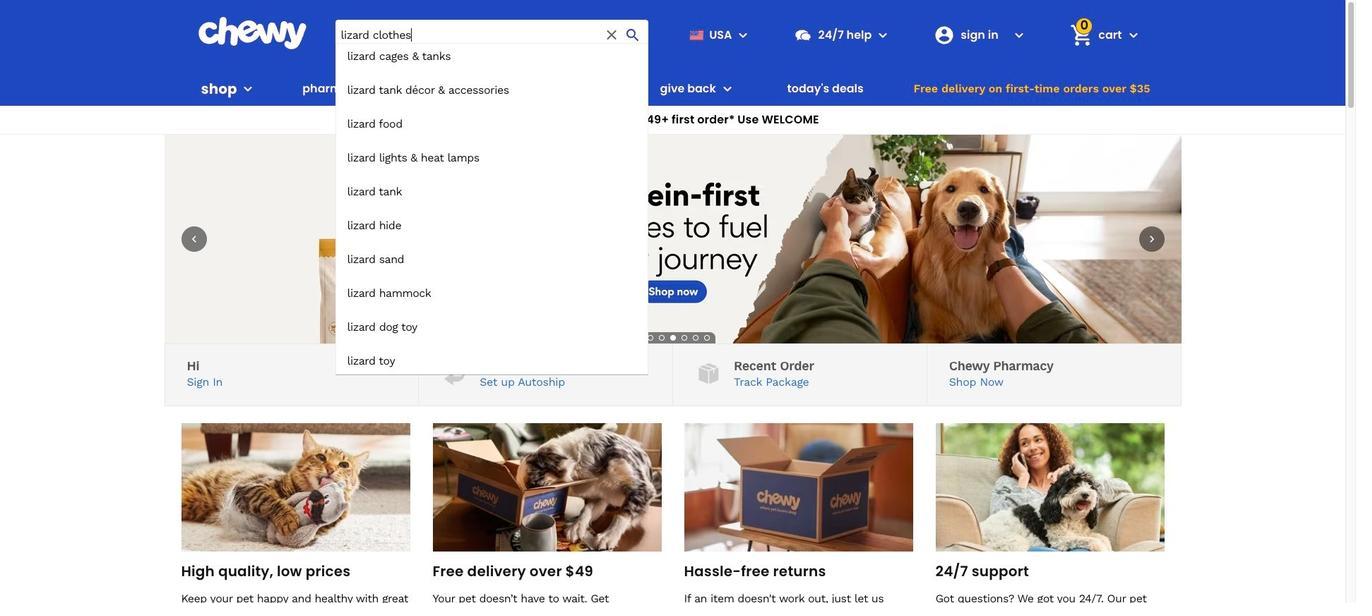 Task type: locate. For each thing, give the bounding box(es) containing it.
help menu image
[[875, 26, 892, 43]]

list box
[[335, 43, 649, 375]]

give back menu image
[[719, 81, 736, 97]]

list box inside the site 'banner'
[[335, 43, 649, 375]]

/ image
[[695, 360, 723, 388]]

protein-first recipes to fuel their journey. shop american journey by chewy now. image
[[164, 135, 1181, 344]]

chewy support image
[[794, 26, 813, 44]]

site banner
[[0, 0, 1346, 375]]

delete search image
[[604, 26, 621, 43]]



Task type: vqa. For each thing, say whether or not it's contained in the screenshot.
Protein-first recipes to fuel their journey. Shop American Journey by Chewy now. image
yes



Task type: describe. For each thing, give the bounding box(es) containing it.
account menu image
[[1011, 26, 1028, 43]]

/ image
[[441, 360, 468, 388]]

Search text field
[[335, 20, 649, 50]]

chewy home image
[[197, 17, 307, 49]]

choose slide to display. group
[[645, 333, 712, 344]]

menu image
[[735, 26, 752, 43]]

submit search image
[[625, 26, 642, 43]]

menu image
[[240, 81, 257, 97]]

Product search field
[[335, 20, 649, 375]]

items image
[[1069, 23, 1094, 47]]

cart menu image
[[1125, 26, 1142, 43]]



